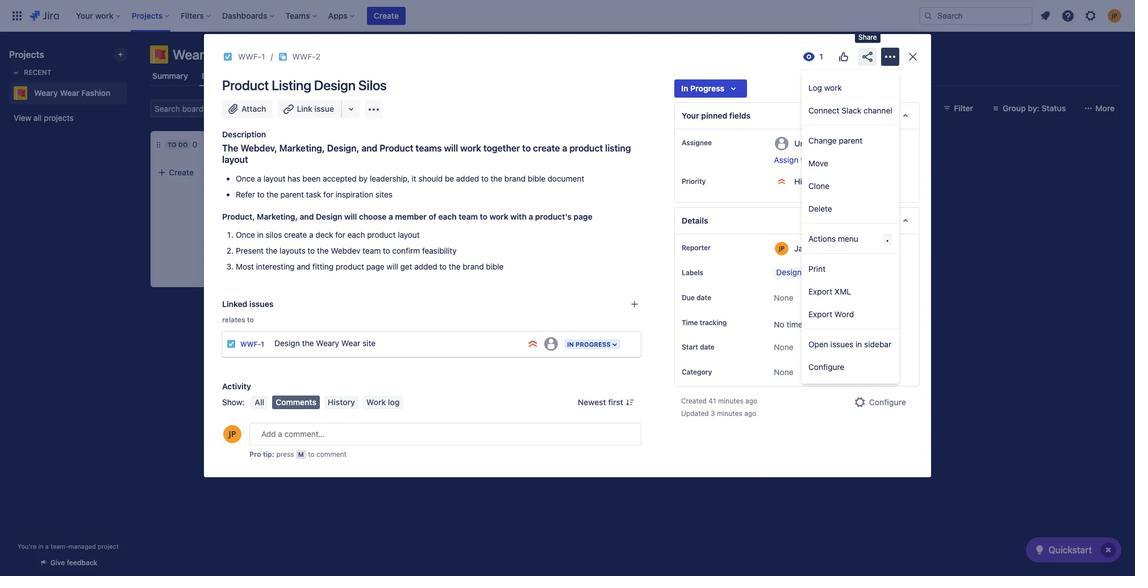 Task type: locate. For each thing, give the bounding box(es) containing it.
managed
[[68, 543, 96, 551]]

james peterson
[[795, 243, 853, 253]]

page
[[574, 212, 593, 222], [366, 262, 385, 272]]

sub task image
[[279, 52, 288, 61]]

issues right linked
[[249, 299, 274, 309]]

in for you're in a team-managed project
[[38, 543, 44, 551]]

design up 29
[[316, 212, 342, 222]]

in left sidebar
[[856, 340, 862, 349]]

in inside in progress 1
[[328, 141, 335, 148]]

0 horizontal spatial create button
[[151, 163, 304, 183]]

create up document at the top
[[533, 143, 560, 153]]

0 vertical spatial product
[[570, 143, 603, 153]]

a up document at the top
[[562, 143, 567, 153]]

0 vertical spatial bible
[[528, 174, 546, 184]]

0 horizontal spatial bible
[[486, 262, 504, 272]]

create up layouts
[[284, 230, 307, 240]]

james peterson image
[[267, 99, 285, 118], [440, 239, 453, 252]]

and right design,
[[362, 143, 377, 153]]

team right of
[[459, 212, 478, 222]]

projects
[[9, 49, 44, 60]]

menu bar containing all
[[249, 396, 405, 410]]

2 horizontal spatial in
[[681, 84, 688, 93]]

work log button
[[363, 396, 403, 410]]

0 vertical spatial wwf-1
[[238, 52, 265, 61]]

profile image of james peterson image
[[223, 426, 241, 444]]

create inside the primary element
[[374, 11, 399, 20]]

product down present the layouts to the webdev team to confirm feasibility
[[336, 262, 364, 272]]

to inside the webdev, marketing, design, and product teams will work together to create a product listing layout
[[522, 143, 531, 153]]

0 horizontal spatial configure
[[809, 362, 845, 372]]

wwf- right issue type: task icon
[[240, 340, 261, 349]]

to right m at bottom
[[308, 451, 315, 459]]

none for category
[[774, 368, 794, 378]]

issues for open
[[831, 340, 854, 349]]

none for due date
[[774, 293, 794, 303]]

ago
[[746, 397, 758, 406], [744, 410, 756, 418]]

2 group from the top
[[802, 126, 899, 223]]

share
[[859, 33, 877, 41]]

0 vertical spatial in
[[681, 84, 688, 93]]

1 vertical spatial fashion
[[81, 88, 110, 98]]

wwf- left 'copy link to issue' icon
[[292, 52, 316, 61]]

0 vertical spatial create button
[[367, 7, 406, 25]]

jira image
[[30, 9, 59, 22], [30, 9, 59, 22]]

0 vertical spatial product
[[222, 77, 269, 93]]

1 vertical spatial issues
[[831, 340, 854, 349]]

product
[[222, 77, 269, 93], [380, 143, 413, 153]]

0 horizontal spatial team
[[363, 246, 381, 256]]

once in silos create a deck for each product layout
[[236, 230, 420, 240]]

1 vertical spatial layout
[[264, 174, 285, 184]]

site
[[409, 170, 422, 180], [363, 339, 376, 349]]

3 group from the top
[[802, 254, 899, 329]]

1 horizontal spatial progress
[[576, 341, 611, 348]]

1 vertical spatial weary wear fashion
[[34, 88, 110, 98]]

1 horizontal spatial each
[[438, 212, 457, 222]]

2 vertical spatial in
[[38, 543, 44, 551]]

2 none from the top
[[774, 343, 794, 353]]

product up attach button at top left
[[222, 77, 269, 93]]

0 right fitting
[[336, 261, 341, 270]]

0 vertical spatial layout
[[222, 155, 248, 165]]

export
[[809, 287, 833, 296], [809, 309, 833, 319]]

1 horizontal spatial parent
[[839, 136, 863, 145]]

design,
[[327, 143, 359, 153]]

0 horizontal spatial create
[[169, 168, 194, 177]]

product
[[570, 143, 603, 153], [367, 230, 396, 240], [336, 262, 364, 272]]

1 vertical spatial in progress
[[567, 341, 611, 348]]

product listing design silos dialog
[[204, 34, 931, 478]]

1 horizontal spatial create
[[533, 143, 560, 153]]

1 horizontal spatial added
[[456, 174, 479, 184]]

0 horizontal spatial layout
[[222, 155, 248, 165]]

0 vertical spatial none
[[774, 293, 794, 303]]

wear
[[214, 47, 246, 63], [60, 88, 79, 98], [387, 170, 406, 180], [341, 339, 360, 349]]

date left due date pin to top icon
[[697, 294, 711, 302]]

it
[[412, 174, 416, 184]]

0 vertical spatial export
[[809, 287, 833, 296]]

webdev
[[331, 246, 361, 256]]

0 vertical spatial once
[[236, 174, 255, 184]]

0 vertical spatial parent
[[839, 136, 863, 145]]

41
[[709, 397, 716, 406]]

1 vertical spatial work
[[460, 143, 481, 153]]

to right together
[[522, 143, 531, 153]]

ago right 41
[[746, 397, 758, 406]]

has
[[288, 174, 300, 184]]

in right you're at the left bottom
[[38, 543, 44, 551]]

in up "your"
[[681, 84, 688, 93]]

0 right do
[[192, 140, 197, 149]]

1 vertical spatial added
[[414, 262, 437, 272]]

product left the listing
[[570, 143, 603, 153]]

site inside design the weary wear site 'link'
[[363, 339, 376, 349]]

0 vertical spatial fashion
[[249, 47, 296, 63]]

1 vertical spatial product
[[380, 143, 413, 153]]

Search board text field
[[151, 101, 238, 116]]

give feedback button
[[32, 554, 104, 573]]

in for once in silos create a deck for each product layout
[[257, 230, 264, 240]]

0 horizontal spatial product
[[336, 262, 364, 272]]

1 horizontal spatial site
[[409, 170, 422, 180]]

in progress right priority: highest image
[[567, 341, 611, 348]]

for right the deck
[[335, 230, 345, 240]]

press
[[276, 451, 294, 459]]

0 horizontal spatial progress
[[336, 141, 372, 148]]

issues right open
[[831, 340, 854, 349]]

to down linked issues
[[247, 316, 254, 324]]

list
[[238, 71, 251, 81]]

added right be
[[456, 174, 479, 184]]

fashion up calendar
[[249, 47, 296, 63]]

2 vertical spatial wwf-1 link
[[240, 340, 264, 349]]

layouts
[[280, 246, 306, 256]]

0 horizontal spatial parent
[[280, 190, 304, 199]]

2 horizontal spatial in
[[856, 340, 862, 349]]

team-
[[51, 543, 68, 551]]

0 horizontal spatial in progress button
[[564, 339, 622, 350]]

1 vertical spatial page
[[366, 262, 385, 272]]

parent
[[839, 136, 863, 145], [280, 190, 304, 199]]

group containing print
[[802, 254, 899, 329]]

history
[[328, 398, 355, 407]]

all button
[[251, 396, 268, 410]]

product,
[[222, 212, 255, 222]]

ago right 3
[[744, 410, 756, 418]]

labels pin to top image
[[706, 269, 715, 278]]

view all projects link
[[9, 108, 127, 128]]

bible
[[528, 174, 546, 184], [486, 262, 504, 272]]

marketing, up 'has'
[[279, 143, 325, 153]]

highest
[[795, 177, 823, 186]]

to right the refer
[[257, 190, 264, 199]]

check image
[[1033, 544, 1046, 557]]

newest first image
[[626, 398, 635, 407]]

each up present the layouts to the webdev team to confirm feasibility
[[348, 230, 365, 240]]

1 vertical spatial date
[[700, 343, 715, 352]]

2 vertical spatial work
[[490, 212, 508, 222]]

in inside dialog
[[257, 230, 264, 240]]

4 group from the top
[[802, 330, 899, 382]]

weary wear fashion up view all projects link
[[34, 88, 110, 98]]

work inside button
[[824, 83, 842, 92]]

progress
[[690, 84, 725, 93], [336, 141, 372, 148], [576, 341, 611, 348]]

0 vertical spatial in
[[257, 230, 264, 240]]

task
[[306, 190, 321, 199]]

a right with
[[529, 212, 533, 222]]

marketing,
[[279, 143, 325, 153], [257, 212, 298, 222]]

done
[[488, 141, 507, 148]]

export for export word
[[809, 309, 833, 319]]

delete
[[809, 204, 832, 213]]

show:
[[222, 398, 245, 407]]

date
[[697, 294, 711, 302], [700, 343, 715, 352]]

wwf-2 link
[[292, 50, 320, 64]]

1 horizontal spatial brand
[[505, 174, 526, 184]]

wwf-1 down feb
[[334, 241, 358, 250]]

marketing, up silos in the left top of the page
[[257, 212, 298, 222]]

work right log on the top right of page
[[824, 83, 842, 92]]

issues inside 'button'
[[831, 340, 854, 349]]

wwf-1
[[238, 52, 265, 61], [334, 241, 358, 250], [240, 340, 264, 349]]

tab list
[[143, 66, 1129, 86]]

to left me
[[801, 155, 808, 165]]

once up the refer
[[236, 174, 255, 184]]

wwf- up list on the top left of page
[[238, 52, 261, 61]]

1 horizontal spatial team
[[459, 212, 478, 222]]

design the weary wear site link
[[270, 333, 523, 356]]

1 horizontal spatial 0
[[336, 261, 341, 270]]

design the weary wear site inside 'link'
[[275, 339, 376, 349]]

page right product's
[[574, 212, 593, 222]]

0 vertical spatial in progress
[[681, 84, 725, 93]]

in progress up pinned
[[681, 84, 725, 93]]

and down layouts
[[297, 262, 310, 272]]

will left the get
[[387, 262, 398, 272]]

1 vertical spatial parent
[[280, 190, 304, 199]]

weary
[[173, 47, 212, 63], [34, 88, 58, 98], [362, 170, 385, 180], [316, 339, 339, 349]]

2 horizontal spatial will
[[444, 143, 458, 153]]

will up feb
[[344, 212, 357, 222]]

design
[[314, 77, 356, 93], [320, 170, 346, 180], [316, 212, 342, 222], [776, 268, 802, 277], [275, 339, 300, 349]]

fashion
[[249, 47, 296, 63], [81, 88, 110, 98]]

tip:
[[263, 451, 274, 459]]

2 vertical spatial product
[[336, 262, 364, 272]]

2 horizontal spatial product
[[570, 143, 603, 153]]

date right start
[[700, 343, 715, 352]]

issue type: task image
[[227, 340, 236, 349]]

deck
[[316, 230, 333, 240]]

added right the get
[[414, 262, 437, 272]]

2 export from the top
[[809, 309, 833, 319]]

product up 'leadership,'
[[380, 143, 413, 153]]

tracking
[[700, 319, 727, 327]]

2 vertical spatial will
[[387, 262, 398, 272]]

layout left 'has'
[[264, 174, 285, 184]]

once for once in silos create a deck for each product layout
[[236, 230, 255, 240]]

get
[[400, 262, 412, 272]]

in inside 'button'
[[856, 340, 862, 349]]

menu bar inside product listing design silos dialog
[[249, 396, 405, 410]]

issues inside product listing design silos dialog
[[249, 299, 274, 309]]

0 horizontal spatial james peterson image
[[267, 99, 285, 118]]

in
[[681, 84, 688, 93], [328, 141, 335, 148], [567, 341, 574, 348]]

minutes right 41
[[718, 397, 744, 406]]

wwf-1 link down feb
[[334, 241, 358, 250]]

copy link to issue image
[[318, 52, 327, 61]]

page left the get
[[366, 262, 385, 272]]

to left with
[[480, 212, 488, 222]]

export xml link
[[802, 280, 899, 303]]

1 vertical spatial in
[[856, 340, 862, 349]]

created 41 minutes ago updated 3 minutes ago
[[681, 397, 758, 418]]

1 horizontal spatial for
[[335, 230, 345, 240]]

with
[[510, 212, 527, 222]]

share tooltip
[[855, 32, 881, 43]]

once up present
[[236, 230, 255, 240]]

product inside the webdev, marketing, design, and product teams will work together to create a product listing layout
[[570, 143, 603, 153]]

0 vertical spatial site
[[409, 170, 422, 180]]

0
[[192, 140, 197, 149], [511, 140, 516, 149], [336, 261, 341, 270]]

in up accepted
[[328, 141, 335, 148]]

james peterson image right highest icon
[[440, 239, 453, 252]]

1 horizontal spatial in
[[567, 341, 574, 348]]

calendar link
[[263, 66, 301, 86]]

product inside the webdev, marketing, design, and product teams will work together to create a product listing layout
[[380, 143, 413, 153]]

assign to me
[[774, 155, 822, 165]]

2 vertical spatial in
[[567, 341, 574, 348]]

wwf-1 link for task icon
[[334, 241, 358, 250]]

2 vertical spatial none
[[774, 368, 794, 378]]

task image
[[223, 52, 232, 61]]

export down marketing link
[[809, 287, 833, 296]]

0 vertical spatial team
[[459, 212, 478, 222]]

primary element
[[7, 0, 919, 32]]

29 february 2024 image
[[323, 224, 332, 233], [323, 224, 332, 233]]

in progress button
[[674, 80, 747, 98], [564, 339, 622, 350]]

1 none from the top
[[774, 293, 794, 303]]

for right task
[[323, 190, 333, 199]]

marketing link
[[809, 268, 850, 279]]

0 vertical spatial marketing,
[[279, 143, 325, 153]]

product's
[[535, 212, 572, 222]]

0 horizontal spatial in
[[328, 141, 335, 148]]

layout
[[222, 155, 248, 165], [264, 174, 285, 184], [398, 230, 420, 240]]

1 vertical spatial bible
[[486, 262, 504, 272]]

1 horizontal spatial product
[[367, 230, 396, 240]]

a left the team-
[[45, 543, 49, 551]]

parent down 'has'
[[280, 190, 304, 199]]

1 group from the top
[[802, 73, 899, 125]]

1 horizontal spatial in
[[257, 230, 264, 240]]

been
[[303, 174, 321, 184]]

relates to
[[222, 316, 254, 324]]

in
[[257, 230, 264, 240], [856, 340, 862, 349], [38, 543, 44, 551]]

details element
[[674, 207, 920, 235]]

0 horizontal spatial work
[[460, 143, 481, 153]]

to inside assign to me button
[[801, 155, 808, 165]]

create button
[[367, 7, 406, 25], [151, 163, 304, 183]]

wwf-1 link up list on the top left of page
[[238, 50, 265, 64]]

add people image
[[292, 102, 306, 115]]

once a layout has been accepted by leadership, it should be added to the brand bible document
[[236, 174, 584, 184]]

recent
[[24, 68, 51, 77]]

work left with
[[490, 212, 508, 222]]

2 horizontal spatial 0
[[511, 140, 516, 149]]

design up issue
[[314, 77, 356, 93]]

james peterson image right attach
[[267, 99, 285, 118]]

1 once from the top
[[236, 174, 255, 184]]

confirm
[[392, 246, 420, 256]]

in progress 1
[[328, 140, 380, 149]]

move button
[[802, 152, 899, 174]]

open
[[809, 340, 828, 349]]

list link
[[235, 66, 254, 86]]

0 horizontal spatial added
[[414, 262, 437, 272]]

all
[[33, 113, 42, 123]]

group
[[802, 73, 899, 125], [802, 126, 899, 223], [802, 254, 899, 329], [802, 330, 899, 382]]

highest image
[[427, 241, 436, 250]]

tab list containing board
[[143, 66, 1129, 86]]

none for start date
[[774, 343, 794, 353]]

wwf-1 link right issue type: task icon
[[240, 340, 264, 349]]

sites
[[376, 190, 393, 199]]

work
[[366, 398, 386, 407]]

1 vertical spatial none
[[774, 343, 794, 353]]

work left done
[[460, 143, 481, 153]]

me
[[810, 155, 822, 165]]

0 horizontal spatial each
[[348, 230, 365, 240]]

0 vertical spatial work
[[824, 83, 842, 92]]

parent up assign to me button
[[839, 136, 863, 145]]

slack
[[842, 105, 862, 115]]

accepted
[[323, 174, 357, 184]]

2 vertical spatial wwf-1
[[240, 340, 264, 349]]

0 horizontal spatial brand
[[463, 262, 484, 272]]

a
[[562, 143, 567, 153], [257, 174, 261, 184], [389, 212, 393, 222], [529, 212, 533, 222], [309, 230, 313, 240], [45, 543, 49, 551]]

0 vertical spatial issues
[[249, 299, 274, 309]]

configure inside product listing design silos dialog
[[869, 398, 906, 408]]

wwf-1 for wwf-1 link corresponding to task icon
[[334, 241, 358, 250]]

2 once from the top
[[236, 230, 255, 240]]

design right issue type: task icon
[[275, 339, 300, 349]]

reporter pin to top image
[[713, 244, 722, 253]]

export up logged on the right
[[809, 309, 833, 319]]

wwf-1 up list on the top left of page
[[238, 52, 265, 61]]

wwf-1 right issue type: task icon
[[240, 340, 264, 349]]

create
[[374, 11, 399, 20], [169, 168, 194, 177]]

team up 'most interesting and fitting product page will get added to the brand bible'
[[363, 246, 381, 256]]

menu bar
[[249, 396, 405, 410]]

layout down "the"
[[222, 155, 248, 165]]

design up refer to the parent task for inspiration sites
[[320, 170, 346, 180]]

give feedback
[[50, 559, 97, 568]]

0 right done
[[511, 140, 516, 149]]

3 none from the top
[[774, 368, 794, 378]]

will right teams
[[444, 143, 458, 153]]

export xml
[[809, 287, 851, 296]]

1 horizontal spatial fashion
[[249, 47, 296, 63]]

layout up confirm
[[398, 230, 420, 240]]

2 horizontal spatial work
[[824, 83, 842, 92]]

in right priority: highest image
[[567, 341, 574, 348]]

in left silos in the left top of the page
[[257, 230, 264, 240]]

to down together
[[481, 174, 489, 184]]

2 vertical spatial progress
[[576, 341, 611, 348]]

each right of
[[438, 212, 457, 222]]

1 horizontal spatial create button
[[367, 7, 406, 25]]

1 vertical spatial design the weary wear site
[[275, 339, 376, 349]]

your pinned fields element
[[674, 102, 920, 130]]

1 vertical spatial site
[[363, 339, 376, 349]]

layout inside the webdev, marketing, design, and product teams will work together to create a product listing layout
[[222, 155, 248, 165]]

minutes right 3
[[717, 410, 743, 418]]

0 horizontal spatial site
[[363, 339, 376, 349]]

product down the choose at the left top
[[367, 230, 396, 240]]

change parent
[[809, 136, 863, 145]]

0 vertical spatial wwf-1 link
[[238, 50, 265, 64]]

collapse recent projects image
[[9, 66, 23, 80]]

minutes
[[718, 397, 744, 406], [717, 410, 743, 418]]

webdev,
[[241, 143, 277, 153]]

view all projects
[[14, 113, 74, 123]]

and down task
[[300, 212, 314, 222]]

fashion up view all projects link
[[81, 88, 110, 98]]

1 export from the top
[[809, 287, 833, 296]]

weary wear fashion up list on the top left of page
[[173, 47, 296, 63]]

priority: highest image
[[527, 339, 539, 350]]

vote options: no one has voted for this issue yet. image
[[837, 50, 851, 64]]



Task type: describe. For each thing, give the bounding box(es) containing it.
1 vertical spatial create
[[284, 230, 307, 240]]

0 vertical spatial minutes
[[718, 397, 744, 406]]

to left task icon
[[308, 246, 315, 256]]

create banner
[[0, 0, 1135, 32]]

1 vertical spatial minutes
[[717, 410, 743, 418]]

0 vertical spatial configure link
[[802, 356, 899, 378]]

1 horizontal spatial bible
[[528, 174, 546, 184]]

parent inside product listing design silos dialog
[[280, 190, 304, 199]]

configure inside group
[[809, 362, 845, 372]]

change parent button
[[802, 129, 899, 152]]

0 vertical spatial design the weary wear site
[[320, 170, 422, 180]]

present the layouts to the webdev team to confirm feasibility
[[236, 246, 457, 256]]

3
[[711, 410, 715, 418]]

clone
[[809, 181, 830, 191]]

1 vertical spatial ago
[[744, 410, 756, 418]]

and for a
[[297, 262, 310, 272]]

create button inside the primary element
[[367, 7, 406, 25]]

close image
[[906, 50, 920, 64]]

quickstart
[[1049, 546, 1092, 556]]

to left confirm
[[383, 246, 390, 256]]

work inside the webdev, marketing, design, and product teams will work together to create a product listing layout
[[460, 143, 481, 153]]

1 vertical spatial james peterson image
[[440, 239, 453, 252]]

and for and
[[300, 212, 314, 222]]

a inside the webdev, marketing, design, and product teams will work together to create a product listing layout
[[562, 143, 567, 153]]

log work
[[809, 83, 842, 92]]

present
[[236, 246, 264, 256]]

due date pin to top image
[[714, 294, 723, 303]]

0 vertical spatial in progress button
[[674, 80, 747, 98]]

wwf- down 29 feb
[[334, 241, 355, 250]]

logged
[[805, 320, 830, 330]]

link web pages and more image
[[344, 102, 358, 116]]

a down webdev,
[[257, 174, 261, 184]]

projects
[[44, 113, 74, 123]]

design inside 'link'
[[275, 339, 300, 349]]

comments button
[[272, 396, 320, 410]]

together
[[483, 143, 520, 153]]

peterson
[[821, 243, 853, 253]]

time tracking pin to top image
[[729, 319, 738, 328]]

1 horizontal spatial page
[[574, 212, 593, 222]]

quickstart button
[[1026, 538, 1122, 563]]

clone button
[[802, 174, 899, 197]]

wear inside 'weary wear fashion' link
[[60, 88, 79, 98]]

parent inside button
[[839, 136, 863, 145]]

wwf-1 for the top wwf-1 link
[[238, 52, 265, 61]]

log
[[388, 398, 400, 407]]

1 vertical spatial each
[[348, 230, 365, 240]]

0 vertical spatial ago
[[746, 397, 758, 406]]

log work button
[[802, 76, 899, 99]]

most interesting and fitting product page will get added to the brand bible
[[236, 262, 504, 272]]

choose
[[359, 212, 387, 222]]

product, marketing, and design will choose a member of each team to work with a product's page
[[222, 212, 593, 222]]

0 vertical spatial james peterson image
[[267, 99, 285, 118]]

change
[[809, 136, 837, 145]]

listing
[[605, 143, 631, 153]]

marketing, inside the webdev, marketing, design, and product teams will work together to create a product listing layout
[[279, 143, 325, 153]]

1 vertical spatial brand
[[463, 262, 484, 272]]

0 horizontal spatial fashion
[[81, 88, 110, 98]]

0 horizontal spatial 0
[[192, 140, 197, 149]]

once for once a layout has been accepted by leadership, it should be added to the brand bible document
[[236, 174, 255, 184]]

history button
[[324, 396, 359, 410]]

wear inside design the weary wear site 'link'
[[341, 339, 360, 349]]

move
[[809, 158, 828, 168]]

feedback
[[67, 559, 97, 568]]

description
[[222, 130, 266, 139]]

/
[[341, 261, 344, 270]]

time tracking
[[682, 319, 727, 327]]

1 vertical spatial configure link
[[847, 394, 913, 412]]

first
[[608, 398, 623, 407]]

activity
[[222, 382, 251, 391]]

create inside the webdev, marketing, design, and product teams will work together to create a product listing layout
[[533, 143, 560, 153]]

group containing open issues in sidebar
[[802, 330, 899, 382]]

sidebar
[[864, 340, 892, 349]]

weary wear fashion link
[[9, 82, 123, 105]]

date for start date
[[700, 343, 715, 352]]

wwf-1 link for issue type: task icon
[[240, 340, 264, 349]]

assignee
[[682, 139, 712, 147]]

updated
[[681, 410, 709, 418]]

1 horizontal spatial work
[[490, 212, 508, 222]]

1 vertical spatial for
[[335, 230, 345, 240]]

link issue button
[[278, 100, 342, 118]]

view
[[14, 113, 31, 123]]

comment
[[316, 451, 347, 459]]

Add a comment… field
[[249, 423, 642, 446]]

summary link
[[150, 66, 190, 86]]

0 vertical spatial progress
[[690, 84, 725, 93]]

a right the choose at the left top
[[389, 212, 393, 222]]

1 vertical spatial marketing,
[[257, 212, 298, 222]]

pro tip: press m to comment
[[249, 451, 347, 459]]

created
[[681, 397, 707, 406]]

design left print
[[776, 268, 802, 277]]

print link
[[802, 257, 899, 280]]

1 vertical spatial product
[[367, 230, 396, 240]]

no time logged
[[774, 320, 830, 330]]

your pinned fields
[[682, 111, 751, 120]]

menu
[[838, 234, 859, 243]]

0 horizontal spatial page
[[366, 262, 385, 272]]

weary inside 'link'
[[316, 339, 339, 349]]

2 horizontal spatial layout
[[398, 230, 420, 240]]

task image
[[320, 241, 330, 250]]

connect slack channel
[[809, 105, 893, 115]]

search image
[[924, 11, 933, 20]]

to down feasibility
[[439, 262, 447, 272]]

newest first button
[[571, 396, 642, 410]]

group containing log work
[[802, 73, 899, 125]]

1 horizontal spatial in progress
[[681, 84, 725, 93]]

member
[[395, 212, 427, 222]]

0 horizontal spatial for
[[323, 190, 333, 199]]

1 horizontal spatial weary wear fashion
[[173, 47, 296, 63]]

a left the deck
[[309, 230, 313, 240]]

word
[[835, 309, 854, 319]]

your
[[682, 111, 699, 120]]

date for due date
[[697, 294, 711, 302]]

issues for linked
[[249, 299, 274, 309]]

29 feb
[[332, 224, 354, 232]]

will inside the webdev, marketing, design, and product teams will work together to create a product listing layout
[[444, 143, 458, 153]]

1 vertical spatial create button
[[151, 163, 304, 183]]

export word
[[809, 309, 854, 319]]

m
[[298, 451, 304, 459]]

0 horizontal spatial will
[[344, 212, 357, 222]]

marketing
[[811, 268, 848, 277]]

progress inside in progress 1
[[336, 141, 372, 148]]

should
[[418, 174, 443, 184]]

share image
[[861, 50, 875, 64]]

add app image
[[367, 103, 381, 116]]

link an issue image
[[630, 300, 639, 309]]

dismiss quickstart image
[[1100, 542, 1118, 560]]

0 horizontal spatial product
[[222, 77, 269, 93]]

due date
[[682, 294, 711, 302]]

wwf-2
[[292, 52, 320, 61]]

details
[[682, 216, 708, 226]]

be
[[445, 174, 454, 184]]

fields
[[730, 111, 751, 120]]

2
[[316, 52, 320, 61]]

pro
[[249, 451, 261, 459]]

listing
[[272, 77, 311, 93]]

fitting
[[312, 262, 334, 272]]

the
[[222, 143, 238, 153]]

actions image
[[884, 50, 897, 64]]

1 vertical spatial team
[[363, 246, 381, 256]]

document
[[548, 174, 584, 184]]

wwf- inside wwf-2 link
[[292, 52, 316, 61]]

due
[[682, 294, 695, 302]]

and inside the webdev, marketing, design, and product teams will work together to create a product listing layout
[[362, 143, 377, 153]]

export for export xml
[[809, 287, 833, 296]]

interesting
[[256, 262, 295, 272]]

comments
[[276, 398, 316, 407]]

connect slack channel button
[[802, 99, 899, 122]]

1 vertical spatial create
[[169, 168, 194, 177]]

Search field
[[919, 7, 1033, 25]]

forms link
[[355, 66, 384, 86]]

the webdev, marketing, design, and product teams will work together to create a product listing layout
[[222, 143, 633, 165]]

link issue
[[297, 104, 334, 114]]

time
[[682, 319, 698, 327]]

work log
[[366, 398, 400, 407]]

1 horizontal spatial will
[[387, 262, 398, 272]]

group containing change parent
[[802, 126, 899, 223]]

0 horizontal spatial weary wear fashion
[[34, 88, 110, 98]]

assign
[[774, 155, 799, 165]]

by
[[359, 174, 368, 184]]

channel
[[864, 105, 893, 115]]

you're in a team-managed project
[[18, 543, 119, 551]]

xml
[[835, 287, 851, 296]]

print
[[809, 264, 826, 274]]

29
[[332, 224, 340, 232]]

the inside 'link'
[[302, 339, 314, 349]]

relates
[[222, 316, 245, 324]]



Task type: vqa. For each thing, say whether or not it's contained in the screenshot.
Guillermo's Gone: The Game
no



